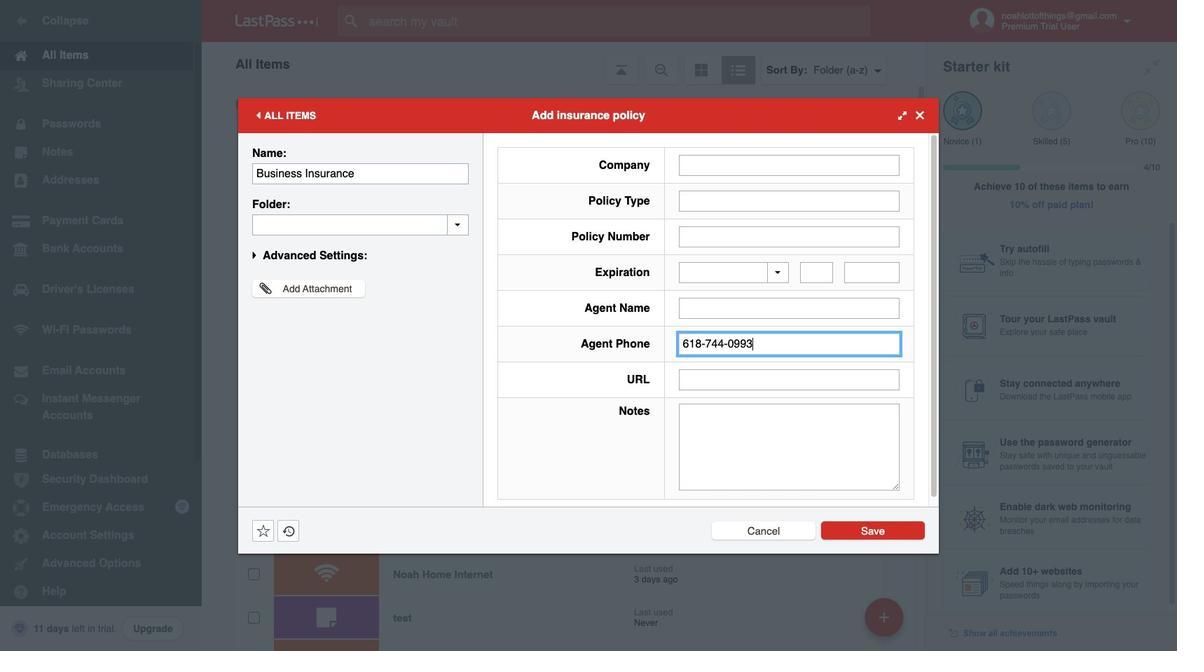 Task type: locate. For each thing, give the bounding box(es) containing it.
None text field
[[679, 190, 900, 211], [800, 262, 834, 283], [679, 404, 900, 491], [679, 190, 900, 211], [800, 262, 834, 283], [679, 404, 900, 491]]

vault options navigation
[[202, 42, 927, 84]]

Search search field
[[338, 6, 898, 36]]

None text field
[[679, 155, 900, 176], [252, 163, 469, 184], [252, 214, 469, 235], [679, 226, 900, 247], [845, 262, 900, 283], [679, 298, 900, 319], [679, 334, 900, 355], [679, 369, 900, 390], [679, 155, 900, 176], [252, 163, 469, 184], [252, 214, 469, 235], [679, 226, 900, 247], [845, 262, 900, 283], [679, 298, 900, 319], [679, 334, 900, 355], [679, 369, 900, 390]]

dialog
[[238, 98, 939, 553]]



Task type: describe. For each thing, give the bounding box(es) containing it.
search my vault text field
[[338, 6, 898, 36]]

main navigation navigation
[[0, 0, 202, 651]]

new item navigation
[[860, 594, 913, 651]]

lastpass image
[[236, 15, 318, 27]]

new item image
[[880, 612, 889, 622]]



